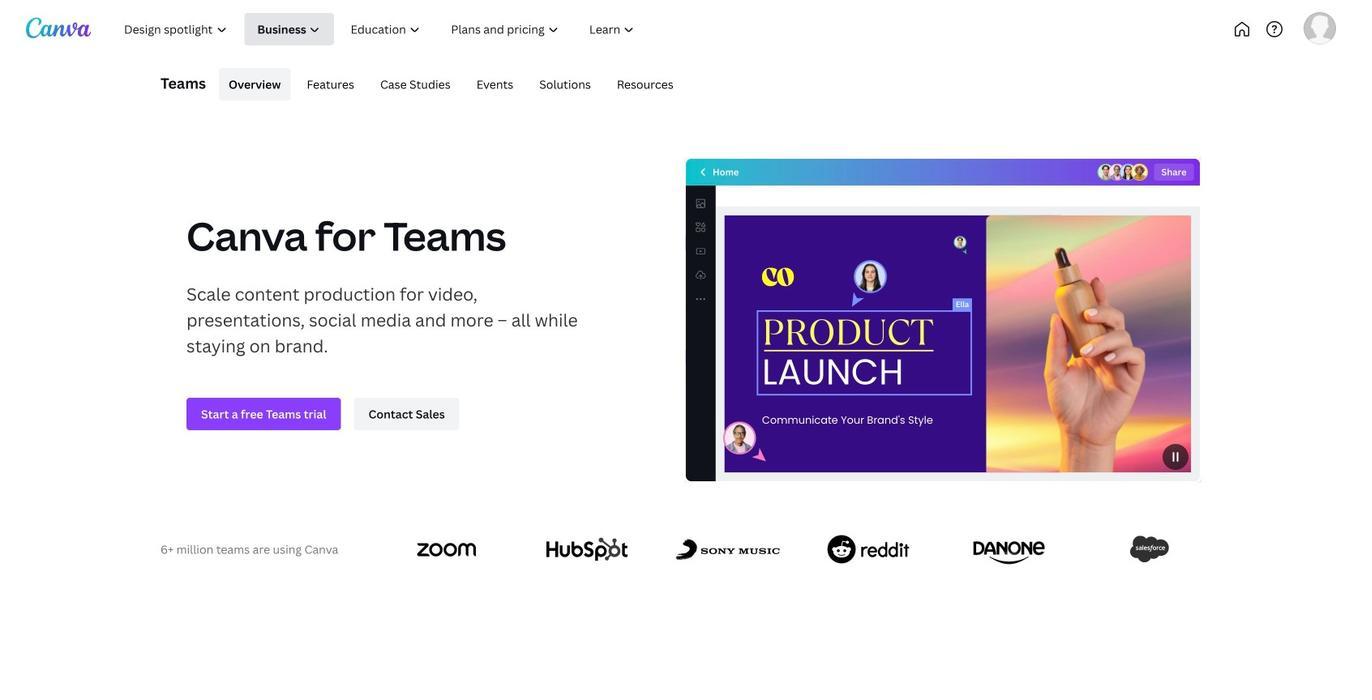 Task type: vqa. For each thing, say whether or not it's contained in the screenshot.
Palette
no



Task type: describe. For each thing, give the bounding box(es) containing it.
sony music image
[[676, 539, 780, 560]]

hubspot image
[[546, 538, 628, 562]]

top level navigation element
[[110, 13, 704, 45]]



Task type: locate. For each thing, give the bounding box(es) containing it.
menu bar
[[213, 68, 684, 101]]

zoom image
[[417, 543, 476, 557]]



